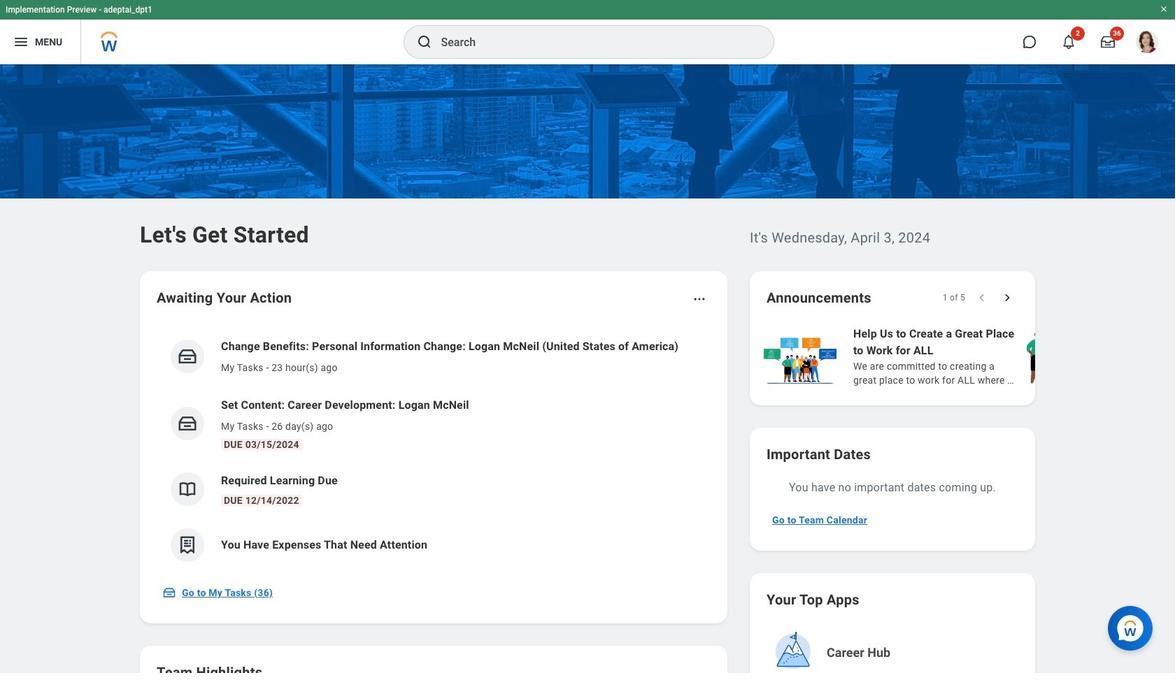 Task type: describe. For each thing, give the bounding box(es) containing it.
1 vertical spatial inbox image
[[177, 413, 198, 434]]

close environment banner image
[[1160, 5, 1168, 13]]

1 horizontal spatial list
[[761, 325, 1175, 389]]

justify image
[[13, 34, 29, 50]]

dashboard expenses image
[[177, 535, 198, 556]]

2 vertical spatial inbox image
[[162, 586, 176, 600]]



Task type: vqa. For each thing, say whether or not it's contained in the screenshot.
the notifications large image
yes



Task type: locate. For each thing, give the bounding box(es) containing it.
search image
[[416, 34, 433, 50]]

list
[[761, 325, 1175, 389], [157, 327, 711, 574]]

0 horizontal spatial list
[[157, 327, 711, 574]]

profile logan mcneil image
[[1136, 31, 1159, 56]]

Search Workday  search field
[[441, 27, 745, 57]]

inbox image
[[177, 346, 198, 367], [177, 413, 198, 434], [162, 586, 176, 600]]

inbox large image
[[1101, 35, 1115, 49]]

chevron right small image
[[1000, 291, 1014, 305]]

banner
[[0, 0, 1175, 64]]

notifications large image
[[1062, 35, 1076, 49]]

book open image
[[177, 479, 198, 500]]

0 vertical spatial inbox image
[[177, 346, 198, 367]]

main content
[[0, 64, 1175, 674]]

related actions image
[[693, 292, 707, 306]]

chevron left small image
[[975, 291, 989, 305]]

status
[[943, 292, 965, 304]]



